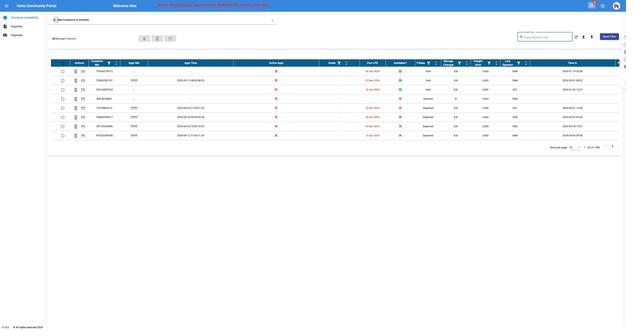 Task type: describe. For each thing, give the bounding box(es) containing it.
10 column header from the left
[[441, 59, 471, 67]]

7 row from the top
[[51, 113, 626, 122]]

9 column header from the left
[[415, 59, 441, 67]]

6 column header from the left
[[319, 59, 360, 67]]

4 row from the top
[[51, 85, 626, 94]]

10 row from the top
[[51, 140, 626, 149]]

5 column header from the left
[[234, 59, 319, 67]]

7 column header from the left
[[360, 59, 386, 67]]

3 column header from the left
[[120, 59, 148, 67]]

6 row from the top
[[51, 104, 626, 113]]

12 column header from the left
[[500, 59, 530, 67]]

3 row from the top
[[51, 76, 626, 85]]

4 column header from the left
[[148, 59, 234, 67]]

9 row from the top
[[51, 131, 626, 140]]

1 row from the top
[[51, 59, 626, 67]]

1 column header from the left
[[70, 59, 89, 67]]



Task type: locate. For each thing, give the bounding box(es) containing it.
8 row from the top
[[51, 122, 626, 131]]

cell
[[616, 67, 626, 76], [616, 76, 626, 85], [616, 85, 626, 94], [616, 94, 626, 103], [616, 104, 626, 113], [616, 113, 626, 122], [616, 122, 626, 131], [616, 131, 626, 140], [51, 140, 70, 149], [70, 140, 89, 149], [89, 140, 120, 149], [120, 140, 148, 149], [148, 140, 234, 149], [234, 140, 319, 149], [319, 140, 360, 149], [360, 140, 386, 149], [386, 140, 415, 149], [415, 140, 441, 149], [441, 140, 471, 149], [471, 140, 500, 149], [500, 140, 530, 149], [530, 140, 616, 149], [616, 140, 626, 149]]

5 row from the top
[[51, 94, 626, 104]]

no color image
[[590, 3, 594, 7], [3, 15, 7, 20], [3, 24, 7, 29], [3, 33, 7, 37], [520, 35, 524, 39], [574, 35, 579, 39], [590, 35, 594, 39], [51, 36, 56, 41], [168, 36, 173, 41], [337, 61, 342, 65], [344, 61, 349, 65], [427, 61, 431, 65], [465, 61, 469, 65], [487, 61, 491, 65], [517, 61, 521, 65], [74, 69, 78, 74], [74, 88, 78, 92], [74, 97, 78, 101], [81, 97, 85, 101], [74, 106, 78, 110], [81, 115, 85, 120], [81, 134, 85, 138]]

13 column header from the left
[[530, 59, 616, 67]]

14 column header from the left
[[616, 59, 626, 67]]

grid
[[51, 59, 626, 149]]

11 column header from the left
[[471, 59, 500, 67]]

Global Watchlist Filter field
[[524, 36, 571, 39]]

column header
[[70, 59, 89, 67], [89, 59, 120, 67], [120, 59, 148, 67], [148, 59, 234, 67], [234, 59, 319, 67], [319, 59, 360, 67], [360, 59, 386, 67], [386, 59, 415, 67], [415, 59, 441, 67], [441, 59, 471, 67], [471, 59, 500, 67], [500, 59, 530, 67], [530, 59, 616, 67], [616, 59, 626, 67]]

2 row from the top
[[51, 67, 626, 76]]

navigation
[[0, 12, 44, 40]]

2 column header from the left
[[89, 59, 120, 67]]

8 column header from the left
[[386, 59, 415, 67]]

no color image
[[4, 4, 9, 8], [601, 4, 605, 8], [52, 18, 57, 22], [582, 35, 586, 39], [155, 36, 160, 41], [107, 61, 111, 65], [114, 61, 119, 65], [434, 61, 438, 65], [457, 61, 462, 65], [494, 61, 499, 65], [524, 61, 528, 65], [81, 69, 85, 74], [74, 78, 78, 83], [81, 78, 85, 83], [81, 88, 85, 92], [81, 106, 85, 110], [74, 115, 78, 120], [74, 124, 78, 129], [81, 124, 85, 129], [74, 134, 78, 138], [603, 144, 607, 148], [611, 144, 615, 148]]

row
[[51, 59, 626, 67], [51, 67, 626, 76], [51, 76, 626, 85], [51, 85, 626, 94], [51, 94, 626, 104], [51, 104, 626, 113], [51, 113, 626, 122], [51, 122, 626, 131], [51, 131, 626, 140], [51, 140, 626, 149]]

delete image
[[142, 36, 147, 41]]



